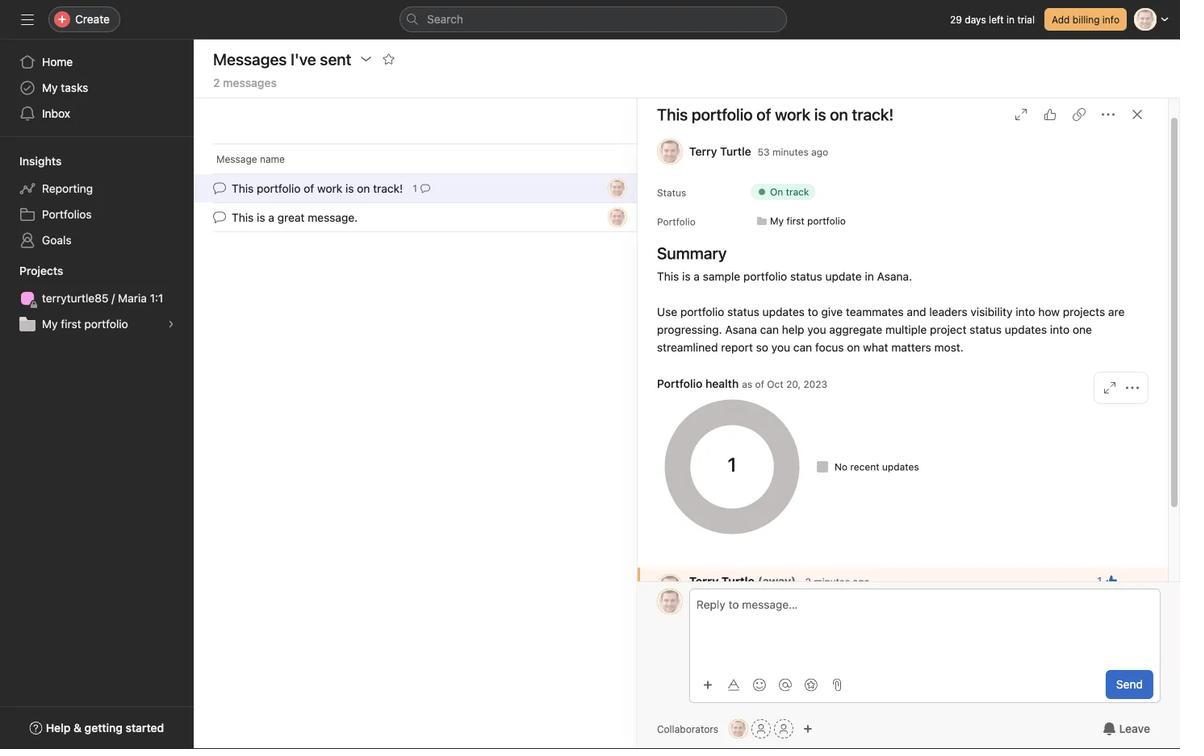Task type: locate. For each thing, give the bounding box(es) containing it.
status up the to
[[790, 270, 822, 283]]

you down the to
[[807, 323, 826, 337]]

0 horizontal spatial 2
[[213, 76, 220, 90]]

is down "summary"
[[682, 270, 690, 283]]

on inside use portfolio status updates to give teammates and leaders visibility into how projects are progressing. asana can help you aggregate multiple project status updates into one streamlined report so you can focus on what matters most.
[[847, 341, 860, 354]]

1 horizontal spatial status
[[790, 270, 822, 283]]

portfolio down terryturtle85 / maria 1:1
[[84, 318, 128, 331]]

minutes inside terry turtle 53 minutes ago
[[772, 146, 809, 158]]

messages
[[213, 49, 287, 68]]

name
[[260, 153, 285, 165]]

reporting link
[[10, 176, 184, 202]]

you
[[807, 323, 826, 337], [771, 341, 790, 354]]

1 vertical spatial my first portfolio
[[42, 318, 128, 331]]

1 vertical spatial first
[[61, 318, 81, 331]]

this inside cell
[[232, 182, 254, 195]]

you right so on the right of the page
[[771, 341, 790, 354]]

multiple
[[885, 323, 927, 337]]

0 vertical spatial my first portfolio
[[770, 216, 846, 227]]

1 vertical spatial track!
[[373, 182, 403, 195]]

1 vertical spatial this portfolio of work is on track!
[[232, 182, 403, 195]]

0 vertical spatial 1
[[413, 183, 417, 194]]

portfolio up progressing.
[[680, 306, 724, 319]]

2 vertical spatial on
[[847, 341, 860, 354]]

20,
[[786, 379, 801, 390]]

my first portfolio down track
[[770, 216, 846, 227]]

ago right ·
[[853, 577, 870, 588]]

0 vertical spatial more actions image
[[1102, 108, 1115, 121]]

0 vertical spatial in
[[1007, 14, 1015, 25]]

0 vertical spatial turtle
[[720, 145, 751, 158]]

tree grid
[[194, 174, 1083, 232]]

message.
[[308, 211, 358, 224]]

streamlined
[[657, 341, 718, 354]]

1 up conversation name for this is a great message. cell
[[413, 183, 417, 194]]

project
[[930, 323, 966, 337]]

days
[[965, 14, 986, 25]]

terryturtle85 / maria 1:1 link
[[10, 286, 184, 312]]

work up message.
[[317, 182, 342, 195]]

matters
[[891, 341, 931, 354]]

1 vertical spatial you
[[771, 341, 790, 354]]

this
[[657, 105, 688, 124], [232, 182, 254, 195], [232, 211, 254, 224], [657, 270, 679, 283]]

1 vertical spatial of
[[304, 182, 314, 195]]

turtle for 53
[[720, 145, 751, 158]]

send button
[[1106, 671, 1153, 700]]

portfolio
[[692, 105, 753, 124], [257, 182, 301, 195], [807, 216, 846, 227], [743, 270, 787, 283], [680, 306, 724, 319], [84, 318, 128, 331]]

1 vertical spatial work
[[317, 182, 342, 195]]

1 left show options icon
[[1097, 575, 1102, 587]]

add or remove collaborators image
[[803, 725, 813, 735]]

search button
[[400, 6, 787, 32]]

give
[[821, 306, 843, 319]]

into down how
[[1050, 323, 1070, 337]]

sample
[[703, 270, 740, 283]]

1 horizontal spatial work
[[775, 105, 810, 124]]

0 vertical spatial you
[[807, 323, 826, 337]]

0 vertical spatial ago
[[811, 146, 828, 158]]

tt button
[[657, 589, 683, 615], [729, 720, 748, 739]]

toolbar
[[696, 674, 848, 697]]

0 vertical spatial updates
[[762, 306, 805, 319]]

minutes right ·
[[814, 577, 850, 588]]

minutes inside terry turtle (away) · 2 minutes ago
[[814, 577, 850, 588]]

terry turtle link left (away)
[[689, 575, 754, 588]]

conversation name for this portfolio of work is on track! cell
[[194, 174, 638, 203]]

1 for 1 button inside the conversation name for this portfolio of work is on track! cell
[[413, 183, 417, 194]]

1 vertical spatial 1
[[1097, 575, 1102, 587]]

i've sent
[[291, 49, 352, 68]]

what
[[863, 341, 888, 354]]

more actions image right view chart image in the bottom of the page
[[1126, 382, 1139, 395]]

terryturtle85
[[42, 292, 109, 305]]

a for sample
[[694, 270, 700, 283]]

terry turtle link left 53
[[689, 145, 751, 158]]

0 vertical spatial minutes
[[772, 146, 809, 158]]

of right the as
[[755, 379, 764, 390]]

0 vertical spatial 1 button
[[409, 180, 433, 197]]

updates up "help"
[[762, 306, 805, 319]]

0 horizontal spatial can
[[760, 323, 779, 337]]

my down terryturtle85
[[42, 318, 58, 331]]

into left how
[[1016, 306, 1035, 319]]

1 vertical spatial minutes
[[814, 577, 850, 588]]

see details, my first portfolio image
[[166, 320, 176, 329]]

my first portfolio down terryturtle85
[[42, 318, 128, 331]]

on track
[[770, 186, 809, 198]]

0 vertical spatial 2
[[213, 76, 220, 90]]

in left asana.
[[865, 270, 874, 283]]

2 horizontal spatial status
[[970, 323, 1002, 337]]

0 horizontal spatial ago
[[811, 146, 828, 158]]

2 vertical spatial status
[[970, 323, 1002, 337]]

turtle left 53
[[720, 145, 751, 158]]

this down "summary"
[[657, 270, 679, 283]]

1 vertical spatial into
[[1050, 323, 1070, 337]]

my left tasks
[[42, 81, 58, 94]]

1 vertical spatial a
[[694, 270, 700, 283]]

0 vertical spatial my first portfolio link
[[751, 213, 852, 229]]

first down terryturtle85
[[61, 318, 81, 331]]

of inside cell
[[304, 182, 314, 195]]

2 left messages
[[213, 76, 220, 90]]

0 vertical spatial my
[[42, 81, 58, 94]]

0 horizontal spatial my first portfolio link
[[10, 312, 184, 337]]

is
[[814, 105, 826, 124], [345, 182, 354, 195], [257, 211, 265, 224], [682, 270, 690, 283]]

of up terry turtle 53 minutes ago
[[756, 105, 771, 124]]

2 terry turtle link from the top
[[689, 575, 754, 588]]

terry left 53
[[689, 145, 717, 158]]

global element
[[0, 40, 194, 136]]

can
[[760, 323, 779, 337], [793, 341, 812, 354]]

of up this is a great message.
[[304, 182, 314, 195]]

a down "summary"
[[694, 270, 700, 283]]

0 vertical spatial terry turtle link
[[689, 145, 751, 158]]

this is a great message. row
[[194, 203, 1083, 232]]

my first portfolio link down terryturtle85 / maria 1:1
[[10, 312, 184, 337]]

1 vertical spatial status
[[727, 306, 759, 319]]

updates right "recent"
[[882, 462, 919, 473]]

1 vertical spatial tt button
[[729, 720, 748, 739]]

minutes right 53
[[772, 146, 809, 158]]

more actions image right copy link image
[[1102, 108, 1115, 121]]

portfolio down name
[[257, 182, 301, 195]]

0 horizontal spatial first
[[61, 318, 81, 331]]

my inside projects element
[[42, 318, 58, 331]]

inbox link
[[10, 101, 184, 127]]

1 button up conversation name for this is a great message. cell
[[409, 180, 433, 197]]

this portfolio of work is on track!
[[657, 105, 894, 124], [232, 182, 403, 195]]

0 vertical spatial work
[[775, 105, 810, 124]]

my first portfolio link
[[751, 213, 852, 229], [10, 312, 184, 337]]

work inside cell
[[317, 182, 342, 195]]

projects
[[1063, 306, 1105, 319]]

first
[[786, 216, 804, 227], [61, 318, 81, 331]]

appreciations image
[[805, 679, 818, 692]]

updates down how
[[1005, 323, 1047, 337]]

insights
[[19, 155, 62, 168]]

1 horizontal spatial 2
[[805, 577, 811, 588]]

1 horizontal spatial 1
[[1097, 575, 1102, 587]]

message
[[216, 153, 257, 165]]

0 horizontal spatial track!
[[373, 182, 403, 195]]

0 vertical spatial a
[[268, 211, 274, 224]]

track!
[[852, 105, 894, 124], [373, 182, 403, 195]]

2023
[[803, 379, 827, 390]]

my first portfolio
[[770, 216, 846, 227], [42, 318, 128, 331]]

1 vertical spatial my first portfolio link
[[10, 312, 184, 337]]

add billing info button
[[1044, 8, 1127, 31]]

this portfolio of work is on track! up 53
[[657, 105, 894, 124]]

1 vertical spatial more actions image
[[1126, 382, 1139, 395]]

more actions image
[[1102, 108, 1115, 121], [1126, 382, 1139, 395]]

a inside conversation name for this is a great message. cell
[[268, 211, 274, 224]]

portfolios link
[[10, 202, 184, 228]]

2 vertical spatial my
[[42, 318, 58, 331]]

turtle left (away)
[[721, 575, 754, 588]]

visibility
[[970, 306, 1013, 319]]

insights button
[[0, 153, 62, 170]]

0 horizontal spatial 1 button
[[409, 180, 433, 197]]

1 button left show options icon
[[1092, 570, 1123, 592]]

2
[[213, 76, 220, 90], [805, 577, 811, 588]]

1 for the rightmost 1 button
[[1097, 575, 1102, 587]]

ago inside terry turtle (away) · 2 minutes ago
[[853, 577, 870, 588]]

1 horizontal spatial my first portfolio
[[770, 216, 846, 227]]

home
[[42, 55, 73, 69]]

this portfolio of work is on track! up message.
[[232, 182, 403, 195]]

left
[[989, 14, 1004, 25]]

column header
[[638, 144, 831, 174]]

0 horizontal spatial 1
[[413, 183, 417, 194]]

portfolios
[[42, 208, 92, 221]]

work up terry turtle 53 minutes ago
[[775, 105, 810, 124]]

1 horizontal spatial a
[[694, 270, 700, 283]]

2 right ·
[[805, 577, 811, 588]]

0 horizontal spatial in
[[865, 270, 874, 283]]

on inside the conversation name for this portfolio of work is on track! cell
[[357, 182, 370, 195]]

1 horizontal spatial minutes
[[814, 577, 850, 588]]

1 inside the conversation name for this portfolio of work is on track! cell
[[413, 183, 417, 194]]

1 vertical spatial in
[[865, 270, 874, 283]]

terry turtle (away) · 2 minutes ago
[[689, 575, 870, 588]]

1 button inside the conversation name for this portfolio of work is on track! cell
[[409, 180, 433, 197]]

2 vertical spatial of
[[755, 379, 764, 390]]

0 vertical spatial can
[[760, 323, 779, 337]]

of
[[756, 105, 771, 124], [304, 182, 314, 195], [755, 379, 764, 390]]

my inside 'link'
[[42, 81, 58, 94]]

great
[[277, 211, 305, 224]]

tt inside conversation name for this is a great message. cell
[[611, 212, 624, 223]]

1 vertical spatial terry
[[689, 575, 719, 588]]

first inside projects element
[[61, 318, 81, 331]]

tree grid containing this portfolio of work is on track!
[[194, 174, 1083, 232]]

send
[[1116, 678, 1143, 692]]

most.
[[934, 341, 963, 354]]

0 vertical spatial this portfolio of work is on track!
[[657, 105, 894, 124]]

2 vertical spatial updates
[[882, 462, 919, 473]]

0 vertical spatial first
[[786, 216, 804, 227]]

0 horizontal spatial you
[[771, 341, 790, 354]]

1 horizontal spatial you
[[807, 323, 826, 337]]

1 vertical spatial 1 button
[[1092, 570, 1123, 592]]

my tasks link
[[10, 75, 184, 101]]

0 vertical spatial status
[[790, 270, 822, 283]]

goals link
[[10, 228, 184, 253]]

messages
[[223, 76, 277, 90]]

tasks
[[61, 81, 88, 94]]

is up terry turtle 53 minutes ago
[[814, 105, 826, 124]]

1 horizontal spatial more actions image
[[1126, 382, 1139, 395]]

1 vertical spatial turtle
[[721, 575, 754, 588]]

0 vertical spatial terry
[[689, 145, 717, 158]]

leave
[[1119, 723, 1150, 736]]

0 horizontal spatial my first portfolio
[[42, 318, 128, 331]]

hide sidebar image
[[21, 13, 34, 26]]

terryturtle85 / maria 1:1
[[42, 292, 163, 305]]

0 vertical spatial track!
[[852, 105, 894, 124]]

0 horizontal spatial into
[[1016, 306, 1035, 319]]

1 vertical spatial ago
[[853, 577, 870, 588]]

1 horizontal spatial track!
[[852, 105, 894, 124]]

0 horizontal spatial status
[[727, 306, 759, 319]]

2 terry from the top
[[689, 575, 719, 588]]

is up message.
[[345, 182, 354, 195]]

status down visibility
[[970, 323, 1002, 337]]

add billing info
[[1052, 14, 1120, 25]]

portfolio inside use portfolio status updates to give teammates and leaders visibility into how projects are progressing. asana can help you aggregate multiple project status updates into one streamlined report so you can focus on what matters most.
[[680, 306, 724, 319]]

this down message
[[232, 182, 254, 195]]

my first portfolio link down track
[[751, 213, 852, 229]]

maria
[[118, 292, 147, 305]]

asana.
[[877, 270, 912, 283]]

help & getting started button
[[19, 714, 175, 743]]

in right left
[[1007, 14, 1015, 25]]

tt
[[664, 146, 676, 157], [611, 183, 624, 194], [611, 212, 624, 223], [664, 596, 676, 608], [732, 724, 745, 735]]

2 horizontal spatial updates
[[1005, 323, 1047, 337]]

1 horizontal spatial first
[[786, 216, 804, 227]]

on
[[830, 105, 848, 124], [357, 182, 370, 195], [847, 341, 860, 354]]

0 vertical spatial tt button
[[657, 589, 683, 615]]

my down 'on'
[[770, 216, 784, 227]]

summary
[[657, 244, 727, 263]]

a left great
[[268, 211, 274, 224]]

this left great
[[232, 211, 254, 224]]

turtle for (away)
[[721, 575, 754, 588]]

goals
[[42, 234, 71, 247]]

1 horizontal spatial my first portfolio link
[[751, 213, 852, 229]]

first down track
[[786, 216, 804, 227]]

is left great
[[257, 211, 265, 224]]

0 horizontal spatial work
[[317, 182, 342, 195]]

ago right 53
[[811, 146, 828, 158]]

1 horizontal spatial in
[[1007, 14, 1015, 25]]

0 vertical spatial into
[[1016, 306, 1035, 319]]

is inside cell
[[345, 182, 354, 195]]

1 terry turtle link from the top
[[689, 145, 751, 158]]

status up asana
[[727, 306, 759, 319]]

help & getting started
[[46, 722, 164, 735]]

1 vertical spatial on
[[357, 182, 370, 195]]

0 horizontal spatial a
[[268, 211, 274, 224]]

row
[[213, 173, 638, 174]]

1 vertical spatial terry turtle link
[[689, 575, 754, 588]]

emoji image
[[753, 679, 766, 692]]

1 vertical spatial can
[[793, 341, 812, 354]]

can down "help"
[[793, 341, 812, 354]]

1 horizontal spatial ago
[[853, 577, 870, 588]]

0 vertical spatial of
[[756, 105, 771, 124]]

0 horizontal spatial minutes
[[772, 146, 809, 158]]

status
[[790, 270, 822, 283], [727, 306, 759, 319], [970, 323, 1002, 337]]

no
[[835, 462, 847, 473]]

2 messages
[[213, 76, 277, 90]]

terry left (away)
[[689, 575, 719, 588]]

1 terry from the top
[[689, 145, 717, 158]]

formatting image
[[727, 679, 740, 692]]

1 vertical spatial 2
[[805, 577, 811, 588]]

1 horizontal spatial 1 button
[[1092, 570, 1123, 592]]

can up so on the right of the page
[[760, 323, 779, 337]]

0 horizontal spatial this portfolio of work is on track!
[[232, 182, 403, 195]]



Task type: vqa. For each thing, say whether or not it's contained in the screenshot.
MY WORKSPACE link
no



Task type: describe. For each thing, give the bounding box(es) containing it.
leaders
[[929, 306, 967, 319]]

of inside portfolio health as of oct 20, 2023
[[755, 379, 764, 390]]

/
[[112, 292, 115, 305]]

1 vertical spatial my
[[770, 216, 784, 227]]

show options image
[[1132, 576, 1142, 586]]

teammates
[[846, 306, 904, 319]]

portfolio down track
[[807, 216, 846, 227]]

full screen image
[[1015, 108, 1028, 121]]

0 horizontal spatial more actions image
[[1102, 108, 1115, 121]]

attach a file or paste an image image
[[830, 679, 843, 692]]

0 horizontal spatial tt button
[[657, 589, 683, 615]]

focus
[[815, 341, 844, 354]]

copy link image
[[1073, 108, 1086, 121]]

message name
[[216, 153, 285, 165]]

this portfolio of work is on track! row
[[194, 174, 1083, 203]]

this portfolio of work is on track! link
[[657, 105, 894, 124]]

1 horizontal spatial into
[[1050, 323, 1070, 337]]

portfolio
[[657, 216, 696, 228]]

create button
[[48, 6, 120, 32]]

conversation name for this is a great message. cell
[[194, 203, 638, 232]]

at mention image
[[779, 679, 792, 692]]

this is a great message.
[[232, 211, 358, 224]]

help
[[782, 323, 804, 337]]

asana
[[725, 323, 757, 337]]

use portfolio status updates to give teammates and leaders visibility into how projects are progressing. asana can help you aggregate multiple project status updates into one streamlined report so you can focus on what matters most.
[[657, 306, 1128, 354]]

message name row
[[194, 144, 1083, 174]]

status
[[657, 187, 686, 199]]

53
[[758, 146, 770, 158]]

1 horizontal spatial tt button
[[729, 720, 748, 739]]

projects button
[[0, 263, 63, 279]]

inbox
[[42, 107, 70, 120]]

insert an object image
[[703, 681, 713, 691]]

collaborators
[[657, 724, 718, 735]]

trial
[[1017, 14, 1035, 25]]

update
[[825, 270, 862, 283]]

my tasks
[[42, 81, 88, 94]]

29 days left in trial
[[950, 14, 1035, 25]]

track! inside cell
[[373, 182, 403, 195]]

&
[[73, 722, 82, 735]]

0 vertical spatial on
[[830, 105, 848, 124]]

my for my tasks 'link'
[[42, 81, 58, 94]]

as
[[742, 379, 752, 390]]

home link
[[10, 49, 184, 75]]

terry for (away)
[[689, 575, 719, 588]]

1 horizontal spatial updates
[[882, 462, 919, 473]]

projects element
[[0, 257, 194, 341]]

oct
[[767, 379, 783, 390]]

projects
[[19, 264, 63, 278]]

search
[[427, 13, 463, 26]]

how
[[1038, 306, 1060, 319]]

getting
[[84, 722, 123, 735]]

tt inside the conversation name for this portfolio of work is on track! cell
[[611, 183, 624, 194]]

progressing.
[[657, 323, 722, 337]]

view chart image
[[1103, 382, 1116, 395]]

this up "message name" row on the top of the page
[[657, 105, 688, 124]]

actions image
[[360, 52, 373, 65]]

a for great
[[268, 211, 274, 224]]

1 horizontal spatial can
[[793, 341, 812, 354]]

1:1
[[150, 292, 163, 305]]

and
[[907, 306, 926, 319]]

portfolio inside projects element
[[84, 318, 128, 331]]

portfolio inside cell
[[257, 182, 301, 195]]

1 vertical spatial updates
[[1005, 323, 1047, 337]]

so
[[756, 341, 768, 354]]

·
[[799, 575, 802, 588]]

on
[[770, 186, 783, 198]]

close this status update image
[[1131, 108, 1144, 121]]

is inside cell
[[257, 211, 265, 224]]

reporting
[[42, 182, 93, 195]]

track
[[786, 186, 809, 198]]

one
[[1073, 323, 1092, 337]]

info
[[1102, 14, 1120, 25]]

my first portfolio inside projects element
[[42, 318, 128, 331]]

no recent updates
[[835, 462, 919, 473]]

add
[[1052, 14, 1070, 25]]

29
[[950, 14, 962, 25]]

2 inside button
[[213, 76, 220, 90]]

terry for 53
[[689, 145, 717, 158]]

0 horizontal spatial updates
[[762, 306, 805, 319]]

aggregate
[[829, 323, 882, 337]]

(away)
[[758, 575, 796, 588]]

portfolio health
[[657, 377, 739, 391]]

started
[[126, 722, 164, 735]]

this portfolio of work is on track! inside cell
[[232, 182, 403, 195]]

portfolio up terry turtle 53 minutes ago
[[692, 105, 753, 124]]

are
[[1108, 306, 1125, 319]]

this is a sample portfolio status update in asana.
[[657, 270, 912, 283]]

create
[[75, 13, 110, 26]]

portfolio health as of oct 20, 2023
[[657, 377, 827, 391]]

insights element
[[0, 147, 194, 257]]

2 inside terry turtle (away) · 2 minutes ago
[[805, 577, 811, 588]]

portfolio right sample
[[743, 270, 787, 283]]

my for leftmost my first portfolio link
[[42, 318, 58, 331]]

add to starred image
[[382, 52, 395, 65]]

recent
[[850, 462, 879, 473]]

ago inside terry turtle 53 minutes ago
[[811, 146, 828, 158]]

report
[[721, 341, 753, 354]]

search list box
[[400, 6, 787, 32]]

messages i've sent
[[213, 49, 352, 68]]

this inside cell
[[232, 211, 254, 224]]

help
[[46, 722, 71, 735]]

to
[[808, 306, 818, 319]]

1 horizontal spatial this portfolio of work is on track!
[[657, 105, 894, 124]]

0 likes. click to like this task image
[[1044, 108, 1057, 121]]

terry turtle 53 minutes ago
[[689, 145, 828, 158]]

use
[[657, 306, 677, 319]]

leave button
[[1092, 715, 1161, 744]]

billing
[[1073, 14, 1100, 25]]



